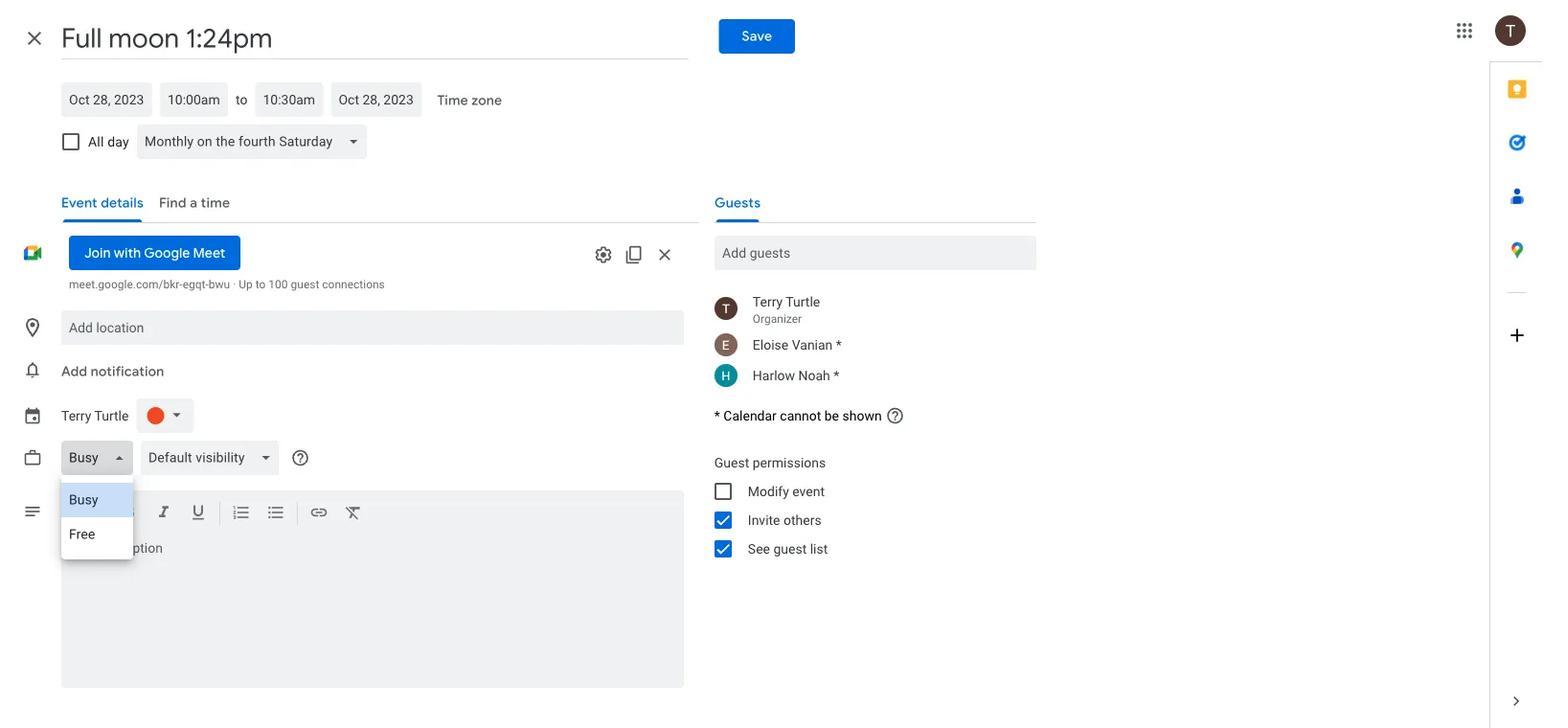 Task type: vqa. For each thing, say whether or not it's contained in the screenshot.
search box
no



Task type: describe. For each thing, give the bounding box(es) containing it.
eloise vanian *
[[753, 337, 842, 353]]

Description text field
[[61, 540, 684, 684]]

* for harlow noah *
[[834, 367, 840, 383]]

meet.google.com/bkr-egqt-bwu · up to 100 guest connections
[[69, 278, 385, 291]]

terry for terry turtle
[[61, 408, 91, 424]]

Guests text field
[[722, 236, 1029, 270]]

remove formatting image
[[344, 503, 363, 526]]

guest permissions
[[715, 455, 826, 470]]

modify event
[[748, 483, 825, 499]]

eloise vanian tree item
[[699, 330, 1037, 360]]

* calendar cannot be shown
[[715, 408, 882, 424]]

time zone
[[437, 92, 502, 109]]

egqt-
[[183, 278, 209, 291]]

join
[[84, 244, 111, 262]]

0 horizontal spatial to
[[236, 92, 248, 107]]

event
[[793, 483, 825, 499]]

1 option from the top
[[61, 483, 133, 517]]

Title text field
[[61, 17, 688, 59]]

meet.google.com/bkr-
[[69, 278, 183, 291]]

be
[[825, 408, 839, 424]]

day
[[107, 134, 129, 149]]

formatting options toolbar
[[61, 491, 684, 537]]

turtle for terry turtle
[[94, 408, 129, 424]]

noah
[[799, 367, 831, 383]]

cannot
[[780, 408, 821, 424]]

terry turtle organizer
[[753, 294, 820, 326]]

eloise
[[753, 337, 789, 353]]

invite others
[[748, 512, 822, 528]]

insert link image
[[309, 503, 329, 526]]

End time text field
[[263, 88, 316, 111]]

0 horizontal spatial guest
[[291, 278, 319, 291]]

shown
[[843, 408, 882, 424]]

harlow
[[753, 367, 795, 383]]

with
[[114, 244, 141, 262]]

group containing guest permissions
[[699, 448, 1037, 563]]

vanian
[[792, 337, 833, 353]]

1 vertical spatial to
[[256, 278, 266, 291]]

bulleted list image
[[266, 503, 286, 526]]

save
[[742, 28, 772, 45]]

calendar
[[724, 408, 777, 424]]

add notification button
[[54, 349, 172, 395]]

organizer
[[753, 312, 802, 326]]

notification
[[91, 363, 164, 380]]

Start time text field
[[168, 88, 220, 111]]



Task type: locate. For each thing, give the bounding box(es) containing it.
connections
[[322, 278, 385, 291]]

see guest list
[[748, 541, 828, 557]]

tab list
[[1491, 62, 1544, 675]]

1 vertical spatial *
[[834, 367, 840, 383]]

2 vertical spatial *
[[715, 408, 720, 424]]

permissions
[[753, 455, 826, 470]]

2 option from the top
[[61, 517, 133, 552]]

1 horizontal spatial turtle
[[786, 294, 820, 309]]

join with google meet
[[84, 244, 225, 262]]

1 horizontal spatial guest
[[774, 541, 807, 557]]

terry down add
[[61, 408, 91, 424]]

list
[[810, 541, 828, 557]]

0 vertical spatial terry
[[753, 294, 783, 309]]

zone
[[472, 92, 502, 109]]

0 vertical spatial guest
[[291, 278, 319, 291]]

to
[[236, 92, 248, 107], [256, 278, 266, 291]]

underline image
[[189, 503, 208, 526]]

guest
[[291, 278, 319, 291], [774, 541, 807, 557]]

numbered list image
[[232, 503, 251, 526]]

terry for terry turtle organizer
[[753, 294, 783, 309]]

time zone button
[[430, 83, 510, 118]]

terry up organizer in the top of the page
[[753, 294, 783, 309]]

* right the noah
[[834, 367, 840, 383]]

0 vertical spatial turtle
[[786, 294, 820, 309]]

Start date text field
[[69, 88, 145, 111]]

guests invited to this event. tree
[[699, 289, 1037, 391]]

see
[[748, 541, 770, 557]]

guest right 100
[[291, 278, 319, 291]]

turtle down add notification
[[94, 408, 129, 424]]

add notification
[[61, 363, 164, 380]]

turtle for terry turtle organizer
[[786, 294, 820, 309]]

* right vanian on the right of page
[[836, 337, 842, 353]]

others
[[784, 512, 822, 528]]

0 vertical spatial *
[[836, 337, 842, 353]]

group
[[699, 448, 1037, 563]]

* inside eloise vanian tree item
[[836, 337, 842, 353]]

turtle
[[786, 294, 820, 309], [94, 408, 129, 424]]

guest left the list in the bottom of the page
[[774, 541, 807, 557]]

bold image
[[120, 503, 139, 526]]

terry inside terry turtle organizer
[[753, 294, 783, 309]]

Location text field
[[69, 310, 676, 345]]

0 horizontal spatial turtle
[[94, 408, 129, 424]]

* inside harlow noah tree item
[[834, 367, 840, 383]]

100
[[269, 278, 288, 291]]

0 horizontal spatial terry
[[61, 408, 91, 424]]

* for eloise vanian *
[[836, 337, 842, 353]]

to left end time text box
[[236, 92, 248, 107]]

1 horizontal spatial to
[[256, 278, 266, 291]]

all
[[88, 134, 104, 149]]

to right up
[[256, 278, 266, 291]]

terry turtle
[[61, 408, 129, 424]]

show as list box
[[61, 475, 133, 560]]

* left calendar
[[715, 408, 720, 424]]

terry turtle, organizer tree item
[[699, 289, 1037, 330]]

save button
[[719, 19, 795, 54]]

time
[[437, 92, 468, 109]]

up
[[239, 278, 253, 291]]

turtle up organizer in the top of the page
[[786, 294, 820, 309]]

·
[[233, 278, 236, 291]]

1 vertical spatial turtle
[[94, 408, 129, 424]]

google
[[144, 244, 190, 262]]

invite
[[748, 512, 780, 528]]

1 horizontal spatial terry
[[753, 294, 783, 309]]

add
[[61, 363, 87, 380]]

guest
[[715, 455, 750, 470]]

meet
[[193, 244, 225, 262]]

harlow noah *
[[753, 367, 840, 383]]

End date text field
[[339, 88, 414, 111]]

None field
[[137, 125, 375, 159], [61, 441, 141, 475], [141, 441, 287, 475], [137, 125, 375, 159], [61, 441, 141, 475], [141, 441, 287, 475]]

harlow noah tree item
[[699, 360, 1037, 391]]

join with google meet link
[[69, 236, 241, 270]]

0 vertical spatial to
[[236, 92, 248, 107]]

1 vertical spatial terry
[[61, 408, 91, 424]]

option
[[61, 483, 133, 517], [61, 517, 133, 552]]

turtle inside terry turtle organizer
[[786, 294, 820, 309]]

bwu
[[209, 278, 230, 291]]

*
[[836, 337, 842, 353], [834, 367, 840, 383], [715, 408, 720, 424]]

modify
[[748, 483, 789, 499]]

italic image
[[154, 503, 173, 526]]

terry
[[753, 294, 783, 309], [61, 408, 91, 424]]

all day
[[88, 134, 129, 149]]

1 vertical spatial guest
[[774, 541, 807, 557]]



